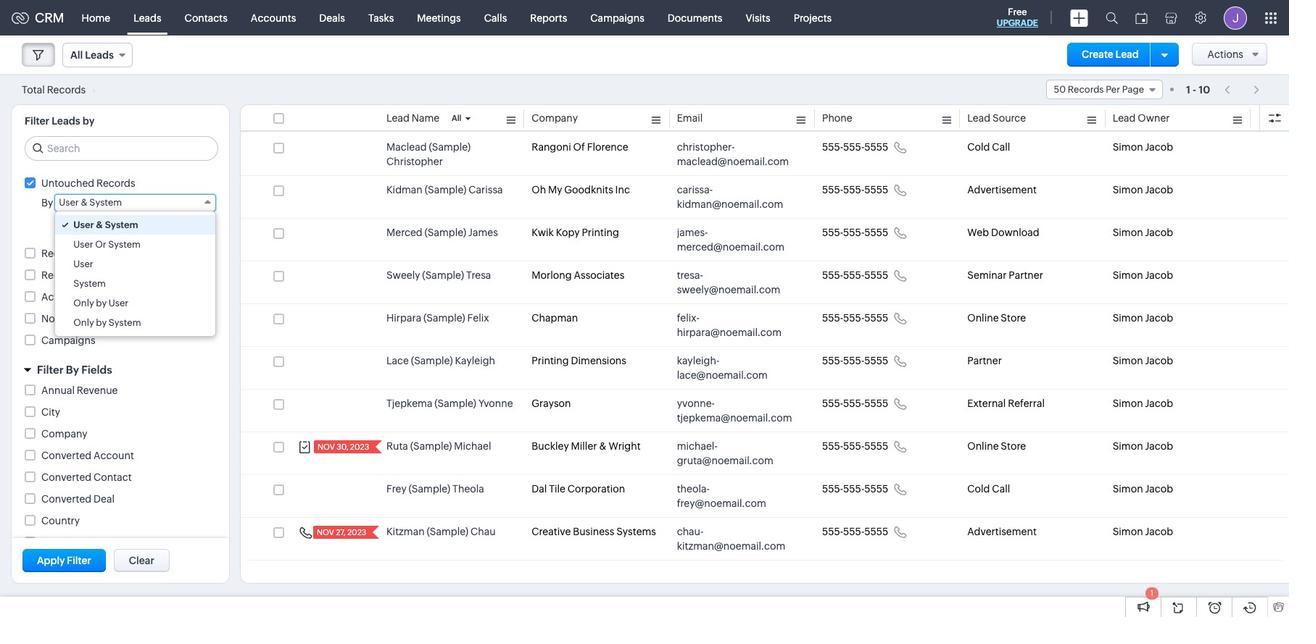 Task type: locate. For each thing, give the bounding box(es) containing it.
meetings
[[417, 12, 461, 24]]

10 5555 from the top
[[865, 526, 889, 538]]

simon for christopher- maclead@noemail.com
[[1113, 141, 1143, 153]]

7 jacob from the top
[[1145, 398, 1173, 410]]

converted up 'converted deal'
[[41, 472, 92, 484]]

filter leads by
[[25, 115, 95, 127]]

1 vertical spatial company
[[41, 429, 87, 440]]

9 jacob from the top
[[1145, 484, 1173, 495]]

555-555-5555 for tresa- sweely@noemail.com
[[822, 270, 889, 281]]

filter inside button
[[67, 555, 91, 567]]

annual
[[41, 385, 75, 397]]

(sample) right ruta
[[410, 441, 452, 452]]

records up the only by user
[[79, 270, 118, 281]]

6 5555 from the top
[[865, 355, 889, 367]]

leads
[[134, 12, 161, 24], [52, 115, 80, 127]]

nov left 27,
[[317, 529, 334, 537]]

campaigns right reports
[[590, 12, 645, 24]]

records up 'user & system' field
[[96, 178, 135, 189]]

7 555-555-5555 from the top
[[822, 398, 889, 410]]

1 advertisement from the top
[[968, 184, 1037, 196]]

action
[[77, 248, 109, 260], [120, 270, 151, 281]]

2 horizontal spatial by
[[81, 537, 93, 549]]

system
[[89, 197, 122, 208], [105, 220, 138, 231], [108, 239, 141, 250], [73, 278, 106, 289], [109, 318, 141, 328]]

converted up country
[[41, 494, 92, 505]]

2023 right 27,
[[347, 529, 366, 537]]

1 horizontal spatial printing
[[582, 227, 619, 239]]

5 simon jacob from the top
[[1113, 313, 1173, 324]]

campaigns down notes
[[41, 335, 95, 347]]

kwik kopy printing
[[532, 227, 619, 239]]

chau-
[[677, 526, 704, 538]]

0 horizontal spatial partner
[[968, 355, 1002, 367]]

cold call
[[968, 141, 1010, 153], [968, 484, 1010, 495]]

1 vertical spatial only
[[73, 318, 94, 328]]

1 only from the top
[[73, 298, 94, 309]]

by for created
[[81, 537, 93, 549]]

0 horizontal spatial &
[[81, 197, 88, 208]]

& inside by user & system
[[81, 197, 88, 208]]

cold call for theola- frey@noemail.com
[[968, 484, 1010, 495]]

by inside only by system option
[[96, 318, 107, 328]]

2 simon jacob from the top
[[1113, 184, 1173, 196]]

carissa
[[469, 184, 503, 196]]

by down the only by user
[[96, 318, 107, 328]]

user inside "option"
[[109, 298, 128, 309]]

1
[[1186, 84, 1191, 95]]

2 cold call from the top
[[968, 484, 1010, 495]]

name
[[412, 112, 440, 124]]

documents link
[[656, 0, 734, 35]]

loading image
[[88, 88, 95, 93]]

(sample) left felix at the left of page
[[423, 313, 465, 324]]

simon jacob for james- merced@noemail.com
[[1113, 227, 1173, 239]]

grayson
[[532, 398, 571, 410]]

2 cold from the top
[[968, 484, 990, 495]]

1 vertical spatial cold call
[[968, 484, 1010, 495]]

by user & system
[[41, 197, 122, 209]]

3 555-555-5555 from the top
[[822, 227, 889, 239]]

555-555-5555
[[822, 141, 889, 153], [822, 184, 889, 196], [822, 227, 889, 239], [822, 270, 889, 281], [822, 313, 889, 324], [822, 355, 889, 367], [822, 398, 889, 410], [822, 441, 889, 452], [822, 484, 889, 495], [822, 526, 889, 538]]

7 simon jacob from the top
[[1113, 398, 1173, 410]]

Search text field
[[25, 137, 218, 160]]

2 vertical spatial by
[[96, 318, 107, 328]]

1 vertical spatial store
[[1001, 441, 1026, 452]]

0 horizontal spatial by
[[41, 197, 53, 209]]

& down untouched records
[[81, 197, 88, 208]]

555-555-5555 for felix- hirpara@noemail.com
[[822, 313, 889, 324]]

simon jacob for yvonne- tjepkema@noemail.com
[[1113, 398, 1173, 410]]

(sample) for tresa
[[422, 270, 464, 281]]

corporation
[[568, 484, 625, 495]]

cold call for christopher- maclead@noemail.com
[[968, 141, 1010, 153]]

by
[[41, 197, 53, 209], [66, 364, 79, 376], [81, 537, 93, 549]]

5 simon from the top
[[1113, 313, 1143, 324]]

filter down created by
[[67, 555, 91, 567]]

2 only from the top
[[73, 318, 94, 328]]

1 horizontal spatial by
[[66, 364, 79, 376]]

account
[[94, 450, 134, 462]]

simon for carissa- kidman@noemail.com
[[1113, 184, 1143, 196]]

5555 for yvonne- tjepkema@noemail.com
[[865, 398, 889, 410]]

online store down external referral
[[968, 441, 1026, 452]]

contacts link
[[173, 0, 239, 35]]

1 simon jacob from the top
[[1113, 141, 1173, 153]]

referral
[[1008, 398, 1045, 410]]

christopher- maclead@noemail.com link
[[677, 140, 793, 169]]

kidman@noemail.com
[[677, 199, 783, 210]]

(sample) left the 'james'
[[425, 227, 466, 239]]

1 vertical spatial filter
[[37, 364, 64, 376]]

1 vertical spatial partner
[[968, 355, 1002, 367]]

0 vertical spatial &
[[81, 197, 88, 208]]

0 vertical spatial converted
[[41, 450, 92, 462]]

0 horizontal spatial leads
[[52, 115, 80, 127]]

partner up external
[[968, 355, 1002, 367]]

2 jacob from the top
[[1145, 184, 1173, 196]]

0 horizontal spatial campaigns
[[41, 335, 95, 347]]

frey (sample) theola
[[387, 484, 484, 495]]

records for total
[[47, 84, 86, 95]]

2 simon from the top
[[1113, 184, 1143, 196]]

records left loading image
[[47, 84, 86, 95]]

0 vertical spatial online store
[[968, 313, 1026, 324]]

navigation
[[1218, 79, 1268, 100]]

filter for filter by fields
[[37, 364, 64, 376]]

& right the miller
[[599, 441, 607, 452]]

by inside only by user "option"
[[96, 298, 107, 309]]

all
[[452, 114, 462, 123]]

user for user & system
[[73, 220, 94, 231]]

(sample) for theola
[[409, 484, 451, 495]]

lace@noemail.com
[[677, 370, 768, 381]]

nov left 30,
[[318, 443, 335, 452]]

filter
[[25, 115, 49, 127], [37, 364, 64, 376], [67, 555, 91, 567]]

company up rangoni
[[532, 112, 578, 124]]

(sample) left tresa
[[422, 270, 464, 281]]

1 555-555-5555 from the top
[[822, 141, 889, 153]]

deals link
[[308, 0, 357, 35]]

rangoni
[[532, 141, 571, 153]]

by for system
[[96, 318, 107, 328]]

profile element
[[1215, 0, 1256, 35]]

1 vertical spatial by
[[96, 298, 107, 309]]

crm link
[[12, 10, 64, 25]]

converted for converted account
[[41, 450, 92, 462]]

calls
[[484, 12, 507, 24]]

online
[[968, 313, 999, 324], [968, 441, 999, 452]]

printing right the kopy on the top left
[[582, 227, 619, 239]]

partner right seminar
[[1009, 270, 1043, 281]]

1 vertical spatial by
[[66, 364, 79, 376]]

lead
[[1116, 49, 1139, 60], [387, 112, 410, 124], [968, 112, 991, 124], [1113, 112, 1136, 124]]

james- merced@noemail.com
[[677, 227, 785, 253]]

by down untouched
[[41, 197, 53, 209]]

0 vertical spatial records
[[47, 84, 86, 95]]

2 store from the top
[[1001, 441, 1026, 452]]

4 555-555-5555 from the top
[[822, 270, 889, 281]]

row group
[[241, 133, 1289, 561]]

0 vertical spatial call
[[992, 141, 1010, 153]]

4 simon jacob from the top
[[1113, 270, 1173, 281]]

merced (sample) james
[[387, 227, 498, 239]]

1 vertical spatial &
[[96, 220, 103, 231]]

555-555-5555 for carissa- kidman@noemail.com
[[822, 184, 889, 196]]

james
[[468, 227, 498, 239]]

(sample) left 'yvonne'
[[435, 398, 476, 410]]

only by system
[[73, 318, 141, 328]]

untouched
[[41, 178, 94, 189]]

list box
[[55, 212, 215, 336]]

visits
[[746, 12, 771, 24]]

1 vertical spatial records
[[96, 178, 135, 189]]

(sample) left chau
[[427, 526, 469, 538]]

1 online from the top
[[968, 313, 999, 324]]

system up the user & system
[[89, 197, 122, 208]]

1 horizontal spatial campaigns
[[590, 12, 645, 24]]

store down seminar partner
[[1001, 313, 1026, 324]]

2 vertical spatial &
[[599, 441, 607, 452]]

1 cold call from the top
[[968, 141, 1010, 153]]

4 simon from the top
[[1113, 270, 1143, 281]]

0 vertical spatial campaigns
[[590, 12, 645, 24]]

system inside by user & system
[[89, 197, 122, 208]]

apply filter button
[[22, 550, 106, 573]]

user inside option
[[73, 220, 94, 231]]

1 horizontal spatial &
[[96, 220, 103, 231]]

system up the only by user
[[73, 278, 106, 289]]

nov 30, 2023 link
[[314, 441, 371, 454]]

9 555-555-5555 from the top
[[822, 484, 889, 495]]

nov 27, 2023 link
[[313, 526, 368, 540]]

1 vertical spatial printing
[[532, 355, 569, 367]]

maclead
[[387, 141, 427, 153]]

2 5555 from the top
[[865, 184, 889, 196]]

6 jacob from the top
[[1145, 355, 1173, 367]]

3 jacob from the top
[[1145, 227, 1173, 239]]

2 vertical spatial by
[[81, 537, 93, 549]]

profile image
[[1224, 6, 1247, 29]]

tasks
[[368, 12, 394, 24]]

4 5555 from the top
[[865, 270, 889, 281]]

tjepkema (sample) yvonne link
[[387, 397, 513, 411]]

1 jacob from the top
[[1145, 141, 1173, 153]]

filter inside dropdown button
[[37, 364, 64, 376]]

0 vertical spatial cold
[[968, 141, 990, 153]]

7 simon from the top
[[1113, 398, 1143, 410]]

only by system option
[[55, 313, 215, 333]]

cold
[[968, 141, 990, 153], [968, 484, 990, 495]]

0 vertical spatial cold call
[[968, 141, 1010, 153]]

kayleigh- lace@noemail.com
[[677, 355, 768, 381]]

8 5555 from the top
[[865, 441, 889, 452]]

create
[[1082, 49, 1114, 60]]

only down the only by user
[[73, 318, 94, 328]]

(sample) for carissa
[[425, 184, 467, 196]]

company down city on the left bottom of page
[[41, 429, 87, 440]]

visits link
[[734, 0, 782, 35]]

6 simon jacob from the top
[[1113, 355, 1173, 367]]

2 555-555-5555 from the top
[[822, 184, 889, 196]]

simon jacob
[[1113, 141, 1173, 153], [1113, 184, 1173, 196], [1113, 227, 1173, 239], [1113, 270, 1173, 281], [1113, 313, 1173, 324], [1113, 355, 1173, 367], [1113, 398, 1173, 410], [1113, 441, 1173, 452], [1113, 484, 1173, 495], [1113, 526, 1173, 538]]

leads right home link
[[134, 12, 161, 24]]

10 555-555-5555 from the top
[[822, 526, 889, 538]]

printing up grayson
[[532, 355, 569, 367]]

lead left 'source'
[[968, 112, 991, 124]]

(sample) down maclead (sample) christopher link
[[425, 184, 467, 196]]

only for only by system
[[73, 318, 94, 328]]

user for user or system
[[73, 239, 93, 250]]

1 horizontal spatial action
[[120, 270, 151, 281]]

advertisement
[[968, 184, 1037, 196], [968, 526, 1037, 538]]

2 vertical spatial converted
[[41, 494, 92, 505]]

only for only by user
[[73, 298, 94, 309]]

only up only by system
[[73, 298, 94, 309]]

5 5555 from the top
[[865, 313, 889, 324]]

& for buckley
[[599, 441, 607, 452]]

only inside option
[[73, 318, 94, 328]]

4 jacob from the top
[[1145, 270, 1173, 281]]

(sample) inside maclead (sample) christopher
[[429, 141, 471, 153]]

filter down total
[[25, 115, 49, 127]]

2 vertical spatial records
[[79, 270, 118, 281]]

lead right the create
[[1116, 49, 1139, 60]]

filter up "annual"
[[37, 364, 64, 376]]

1 5555 from the top
[[865, 141, 889, 153]]

& for by
[[81, 197, 88, 208]]

1 vertical spatial call
[[992, 484, 1010, 495]]

felix- hirpara@noemail.com
[[677, 313, 782, 339]]

jacob for felix- hirpara@noemail.com
[[1145, 313, 1173, 324]]

2 converted from the top
[[41, 472, 92, 484]]

records for related
[[79, 270, 118, 281]]

lead owner
[[1113, 112, 1170, 124]]

5555 for carissa- kidman@noemail.com
[[865, 184, 889, 196]]

0 horizontal spatial company
[[41, 429, 87, 440]]

9 simon jacob from the top
[[1113, 484, 1173, 495]]

deal
[[94, 494, 115, 505]]

0 horizontal spatial action
[[77, 248, 109, 260]]

& inside option
[[96, 220, 103, 231]]

(sample) for kayleigh
[[411, 355, 453, 367]]

2 horizontal spatial &
[[599, 441, 607, 452]]

action up only by user "option"
[[120, 270, 151, 281]]

city
[[41, 407, 60, 418]]

lead left name
[[387, 112, 410, 124]]

1 vertical spatial nov
[[317, 529, 334, 537]]

2023 right 30,
[[350, 443, 369, 452]]

simon for kayleigh- lace@noemail.com
[[1113, 355, 1143, 367]]

notes
[[41, 313, 69, 325]]

lead for lead owner
[[1113, 112, 1136, 124]]

user & system option
[[55, 215, 215, 235]]

fields
[[81, 364, 112, 376]]

online down external
[[968, 441, 999, 452]]

my
[[548, 184, 562, 196]]

calendar image
[[1136, 12, 1148, 24]]

2 call from the top
[[992, 484, 1010, 495]]

source
[[993, 112, 1026, 124]]

None text field
[[122, 218, 147, 234]]

6 simon from the top
[[1113, 355, 1143, 367]]

kayleigh
[[455, 355, 495, 367]]

0 vertical spatial only
[[73, 298, 94, 309]]

10 simon jacob from the top
[[1113, 526, 1173, 538]]

converted up converted contact
[[41, 450, 92, 462]]

action up related records action
[[77, 248, 109, 260]]

& up or at the left top
[[96, 220, 103, 231]]

1 cold from the top
[[968, 141, 990, 153]]

of
[[573, 141, 585, 153]]

by inside filter by fields dropdown button
[[66, 364, 79, 376]]

by up annual revenue
[[66, 364, 79, 376]]

1 vertical spatial online store
[[968, 441, 1026, 452]]

simon for theola- frey@noemail.com
[[1113, 484, 1143, 495]]

9 5555 from the top
[[865, 484, 889, 495]]

records
[[47, 84, 86, 95], [96, 178, 135, 189], [79, 270, 118, 281]]

2 vertical spatial filter
[[67, 555, 91, 567]]

0 vertical spatial 2023
[[350, 443, 369, 452]]

online store down seminar partner
[[968, 313, 1026, 324]]

9 simon from the top
[[1113, 484, 1143, 495]]

user option
[[55, 255, 215, 274]]

online down seminar
[[968, 313, 999, 324]]

1 vertical spatial 2023
[[347, 529, 366, 537]]

store down external referral
[[1001, 441, 1026, 452]]

ruta (sample) michael link
[[387, 439, 491, 454]]

by down loading image
[[83, 115, 95, 127]]

1 vertical spatial leads
[[52, 115, 80, 127]]

3 converted from the top
[[41, 494, 92, 505]]

contact
[[94, 472, 132, 484]]

3 simon from the top
[[1113, 227, 1143, 239]]

0 vertical spatial online
[[968, 313, 999, 324]]

kidman (sample) carissa
[[387, 184, 503, 196]]

0 vertical spatial nov
[[318, 443, 335, 452]]

simon jacob for christopher- maclead@noemail.com
[[1113, 141, 1173, 153]]

555-555-5555 for christopher- maclead@noemail.com
[[822, 141, 889, 153]]

created
[[41, 537, 79, 549]]

1 converted from the top
[[41, 450, 92, 462]]

2023 for ruta (sample) michael
[[350, 443, 369, 452]]

search image
[[1106, 12, 1118, 24]]

3 5555 from the top
[[865, 227, 889, 239]]

8 jacob from the top
[[1145, 441, 1173, 452]]

system up the user or system option
[[105, 220, 138, 231]]

1 simon from the top
[[1113, 141, 1143, 153]]

filter for filter leads by
[[25, 115, 49, 127]]

0 vertical spatial store
[[1001, 313, 1026, 324]]

1 vertical spatial online
[[968, 441, 999, 452]]

2 online store from the top
[[968, 441, 1026, 452]]

jacob for kayleigh- lace@noemail.com
[[1145, 355, 1173, 367]]

only inside "option"
[[73, 298, 94, 309]]

by right created
[[81, 537, 93, 549]]

(sample) down all
[[429, 141, 471, 153]]

printing dimensions
[[532, 355, 627, 367]]

total records
[[22, 84, 86, 95]]

2023
[[350, 443, 369, 452], [347, 529, 366, 537]]

simon jacob for felix- hirpara@noemail.com
[[1113, 313, 1173, 324]]

0 vertical spatial partner
[[1009, 270, 1043, 281]]

7 5555 from the top
[[865, 398, 889, 410]]

system for by
[[109, 318, 141, 328]]

merced (sample) james link
[[387, 226, 498, 240]]

sweely
[[387, 270, 420, 281]]

6 555-555-5555 from the top
[[822, 355, 889, 367]]

5555 for james- merced@noemail.com
[[865, 227, 889, 239]]

by up only by system
[[96, 298, 107, 309]]

0 vertical spatial company
[[532, 112, 578, 124]]

0 vertical spatial leads
[[134, 12, 161, 24]]

555-555-5555 for kayleigh- lace@noemail.com
[[822, 355, 889, 367]]

frey@noemail.com
[[677, 498, 766, 510]]

1 call from the top
[[992, 141, 1010, 153]]

miller
[[571, 441, 597, 452]]

lead left owner
[[1113, 112, 1136, 124]]

1 vertical spatial converted
[[41, 472, 92, 484]]

lead name
[[387, 112, 440, 124]]

(sample) right lace
[[411, 355, 453, 367]]

5 jacob from the top
[[1145, 313, 1173, 324]]

lace (sample) kayleigh link
[[387, 354, 495, 368]]

list box containing user & system
[[55, 212, 215, 336]]

frey (sample) theola link
[[387, 482, 484, 497]]

simon for yvonne- tjepkema@noemail.com
[[1113, 398, 1143, 410]]

3 simon jacob from the top
[[1113, 227, 1173, 239]]

call for christopher- maclead@noemail.com
[[992, 141, 1010, 153]]

1 vertical spatial advertisement
[[968, 526, 1037, 538]]

tjepkema@noemail.com
[[677, 413, 792, 424]]

1 vertical spatial cold
[[968, 484, 990, 495]]

(sample) right frey
[[409, 484, 451, 495]]

tresa- sweely@noemail.com
[[677, 270, 781, 296]]

system down only by user "option"
[[109, 318, 141, 328]]

frey
[[387, 484, 407, 495]]

0 vertical spatial filter
[[25, 115, 49, 127]]

hirpara@noemail.com
[[677, 327, 782, 339]]

accounts
[[251, 12, 296, 24]]

1 vertical spatial campaigns
[[41, 335, 95, 347]]

external referral
[[968, 398, 1045, 410]]

row group containing maclead (sample) christopher
[[241, 133, 1289, 561]]

user or system option
[[55, 235, 215, 255]]

converted deal
[[41, 494, 115, 505]]

only by user option
[[55, 294, 215, 313]]

gruta@noemail.com
[[677, 455, 774, 467]]

5555 for kayleigh- lace@noemail.com
[[865, 355, 889, 367]]

5 555-555-5555 from the top
[[822, 313, 889, 324]]

system down user & system option
[[108, 239, 141, 250]]

goodknits
[[564, 184, 613, 196]]

simon jacob for tresa- sweely@noemail.com
[[1113, 270, 1173, 281]]

tasks link
[[357, 0, 406, 35]]

0 vertical spatial advertisement
[[968, 184, 1037, 196]]

leads down total records at the left top of the page
[[52, 115, 80, 127]]



Task type: describe. For each thing, give the bounding box(es) containing it.
10 jacob from the top
[[1145, 526, 1173, 538]]

0 vertical spatial printing
[[582, 227, 619, 239]]

chau- kitzman@noemail.com
[[677, 526, 786, 553]]

user for user
[[73, 259, 93, 270]]

1 online store from the top
[[968, 313, 1026, 324]]

1 vertical spatial action
[[120, 270, 151, 281]]

1 horizontal spatial partner
[[1009, 270, 1043, 281]]

nov 27, 2023
[[317, 529, 366, 537]]

jacob for tresa- sweely@noemail.com
[[1145, 270, 1173, 281]]

chau
[[471, 526, 496, 538]]

converted for converted deal
[[41, 494, 92, 505]]

simon jacob for theola- frey@noemail.com
[[1113, 484, 1173, 495]]

2023 for kitzman (sample) chau
[[347, 529, 366, 537]]

nov for kitzman
[[317, 529, 334, 537]]

5555 for theola- frey@noemail.com
[[865, 484, 889, 495]]

by for user
[[96, 298, 107, 309]]

converted account
[[41, 450, 134, 462]]

converted contact
[[41, 472, 132, 484]]

seminar partner
[[968, 270, 1043, 281]]

actions
[[1208, 49, 1244, 60]]

kopy
[[556, 227, 580, 239]]

hirpara (sample) felix
[[387, 313, 489, 324]]

clear
[[129, 555, 154, 567]]

seminar
[[968, 270, 1007, 281]]

jacob for james- merced@noemail.com
[[1145, 227, 1173, 239]]

jacob for theola- frey@noemail.com
[[1145, 484, 1173, 495]]

projects link
[[782, 0, 844, 35]]

simon jacob for carissa- kidman@noemail.com
[[1113, 184, 1173, 196]]

web download
[[968, 227, 1040, 239]]

total
[[22, 84, 45, 95]]

cold for christopher- maclead@noemail.com
[[968, 141, 990, 153]]

0 vertical spatial by
[[83, 115, 95, 127]]

(sample) for felix
[[423, 313, 465, 324]]

8 simon from the top
[[1113, 441, 1143, 452]]

5555 for felix- hirpara@noemail.com
[[865, 313, 889, 324]]

search element
[[1097, 0, 1127, 36]]

james-
[[677, 227, 708, 239]]

merced@noemail.com
[[677, 241, 785, 253]]

cold for theola- frey@noemail.com
[[968, 484, 990, 495]]

buckley
[[532, 441, 569, 452]]

0 vertical spatial by
[[41, 197, 53, 209]]

ruta
[[387, 441, 408, 452]]

system for or
[[108, 239, 141, 250]]

5555 for tresa- sweely@noemail.com
[[865, 270, 889, 281]]

systems
[[616, 526, 656, 538]]

reports
[[530, 12, 567, 24]]

(sample) for james
[[425, 227, 466, 239]]

nov 30, 2023
[[318, 443, 369, 452]]

user or system
[[73, 239, 141, 250]]

maclead@noemail.com
[[677, 156, 789, 168]]

documents
[[668, 12, 723, 24]]

simon for james- merced@noemail.com
[[1113, 227, 1143, 239]]

27,
[[336, 529, 346, 537]]

email
[[677, 112, 703, 124]]

lead for lead name
[[387, 112, 410, 124]]

lead source
[[968, 112, 1026, 124]]

download
[[991, 227, 1040, 239]]

555-555-5555 for theola- frey@noemail.com
[[822, 484, 889, 495]]

business
[[573, 526, 614, 538]]

home
[[82, 12, 110, 24]]

(sample) for chau
[[427, 526, 469, 538]]

country
[[41, 516, 80, 527]]

christopher-
[[677, 141, 735, 153]]

rangoni of florence
[[532, 141, 628, 153]]

User & System field
[[55, 194, 216, 212]]

apply
[[37, 555, 65, 567]]

apply filter
[[37, 555, 91, 567]]

revenue
[[77, 385, 118, 397]]

kitzman@noemail.com
[[677, 541, 786, 553]]

call for theola- frey@noemail.com
[[992, 484, 1010, 495]]

kayleigh- lace@noemail.com link
[[677, 354, 793, 383]]

only by user
[[73, 298, 128, 309]]

jacob for christopher- maclead@noemail.com
[[1145, 141, 1173, 153]]

michael- gruta@noemail.com link
[[677, 439, 793, 468]]

jacob for carissa- kidman@noemail.com
[[1145, 184, 1173, 196]]

lead inside button
[[1116, 49, 1139, 60]]

michael-
[[677, 441, 718, 452]]

10 simon from the top
[[1113, 526, 1143, 538]]

kitzman (sample) chau
[[387, 526, 496, 538]]

deals
[[319, 12, 345, 24]]

morlong
[[532, 270, 572, 281]]

0 vertical spatial action
[[77, 248, 109, 260]]

1 horizontal spatial leads
[[134, 12, 161, 24]]

oh my goodknits inc
[[532, 184, 630, 196]]

555-555-5555 for yvonne- tjepkema@noemail.com
[[822, 398, 889, 410]]

christopher- maclead@noemail.com
[[677, 141, 789, 168]]

activities
[[41, 292, 85, 303]]

kayleigh-
[[677, 355, 720, 367]]

8 555-555-5555 from the top
[[822, 441, 889, 452]]

creative business systems
[[532, 526, 656, 538]]

tjepkema
[[387, 398, 433, 410]]

crm
[[35, 10, 64, 25]]

chapman
[[532, 313, 578, 324]]

by for filter
[[66, 364, 79, 376]]

owner
[[1138, 112, 1170, 124]]

simon for felix- hirpara@noemail.com
[[1113, 313, 1143, 324]]

0 horizontal spatial printing
[[532, 355, 569, 367]]

related records action
[[41, 270, 151, 281]]

felix- hirpara@noemail.com link
[[677, 311, 793, 340]]

1 horizontal spatial company
[[532, 112, 578, 124]]

wright
[[609, 441, 641, 452]]

converted for converted contact
[[41, 472, 92, 484]]

sweely@noemail.com
[[677, 284, 781, 296]]

theola- frey@noemail.com
[[677, 484, 766, 510]]

logo image
[[12, 12, 29, 24]]

kidman (sample) carissa link
[[387, 183, 503, 197]]

(sample) for christopher
[[429, 141, 471, 153]]

8 simon jacob from the top
[[1113, 441, 1173, 452]]

2 advertisement from the top
[[968, 526, 1037, 538]]

filter by fields button
[[12, 358, 229, 383]]

kwik
[[532, 227, 554, 239]]

filter by fields
[[37, 364, 112, 376]]

leads link
[[122, 0, 173, 35]]

system option
[[55, 274, 215, 294]]

(sample) for michael
[[410, 441, 452, 452]]

tresa-
[[677, 270, 703, 281]]

lead for lead source
[[968, 112, 991, 124]]

jacob for yvonne- tjepkema@noemail.com
[[1145, 398, 1173, 410]]

2 online from the top
[[968, 441, 999, 452]]

simon jacob for kayleigh- lace@noemail.com
[[1113, 355, 1173, 367]]

simon for tresa- sweely@noemail.com
[[1113, 270, 1143, 281]]

hirpara
[[387, 313, 421, 324]]

or
[[95, 239, 106, 250]]

system for &
[[105, 220, 138, 231]]

user inside by user & system
[[59, 197, 79, 208]]

(sample) for yvonne
[[435, 398, 476, 410]]

555-555-5555 for james- merced@noemail.com
[[822, 227, 889, 239]]

5555 for christopher- maclead@noemail.com
[[865, 141, 889, 153]]

calls link
[[473, 0, 519, 35]]

nov for ruta
[[318, 443, 335, 452]]

1 store from the top
[[1001, 313, 1026, 324]]

christopher
[[387, 156, 443, 168]]

records for untouched
[[96, 178, 135, 189]]

creative
[[532, 526, 571, 538]]

hirpara (sample) felix link
[[387, 311, 489, 326]]

maclead (sample) christopher link
[[387, 140, 517, 169]]



Task type: vqa. For each thing, say whether or not it's contained in the screenshot.


